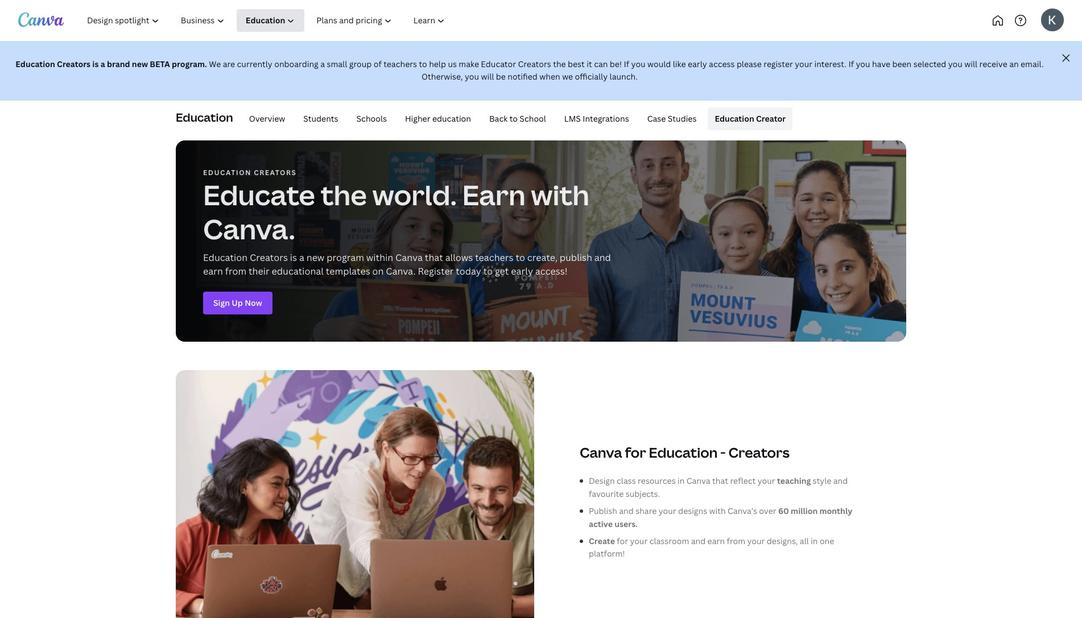 Task type: vqa. For each thing, say whether or not it's contained in the screenshot.
1st image from the left
no



Task type: describe. For each thing, give the bounding box(es) containing it.
education collab image
[[176, 371, 535, 619]]

publish
[[589, 506, 618, 517]]

publish
[[560, 252, 593, 264]]

notified
[[508, 71, 538, 82]]

help
[[429, 59, 446, 69]]

menu bar containing overview
[[238, 107, 793, 130]]

education creator link
[[709, 107, 793, 130]]

your inside the education creators is a brand new beta program. we are currently onboarding a small group of teachers to help us make educator creators the best it can be! if you would like early access please register your interest. if you have been selected you will receive an email. otherwise, you will be notified when we officially launch.
[[795, 59, 813, 69]]

earn
[[463, 176, 526, 213]]

receive
[[980, 59, 1008, 69]]

million
[[791, 506, 818, 517]]

canva inside the education creators educate the world. earn with canva. education creators is a new program within canva that allows teachers to create, publish and earn from their educational templates on canva. register today to get early access!
[[396, 252, 423, 264]]

share
[[636, 506, 657, 517]]

been
[[893, 59, 912, 69]]

design
[[589, 476, 615, 487]]

creators up their
[[250, 252, 288, 264]]

like
[[673, 59, 686, 69]]

education creators educate the world. earn with canva. education creators is a new program within canva that allows teachers to create, publish and earn from their educational templates on canva. register today to get early access!
[[203, 168, 611, 278]]

schools
[[357, 113, 387, 124]]

brand
[[107, 59, 130, 69]]

you right selected
[[949, 59, 963, 69]]

earn inside for your classroom and earn from your designs, all in one platform!
[[708, 536, 725, 547]]

get
[[495, 265, 509, 278]]

and inside for your classroom and earn from your designs, all in one platform!
[[692, 536, 706, 547]]

best
[[568, 59, 585, 69]]

your down users.
[[631, 536, 648, 547]]

from inside the education creators educate the world. earn with canva. education creators is a new program within canva that allows teachers to create, publish and earn from their educational templates on canva. register today to get early access!
[[225, 265, 247, 278]]

all
[[800, 536, 809, 547]]

studies
[[668, 113, 697, 124]]

create
[[589, 536, 617, 547]]

you down make
[[465, 71, 479, 82]]

lms integrations link
[[558, 107, 636, 130]]

and inside style and favourite subjects.
[[834, 476, 848, 487]]

interest.
[[815, 59, 847, 69]]

we
[[209, 59, 221, 69]]

educational
[[272, 265, 324, 278]]

publish and share your designs with canva's over
[[589, 506, 779, 517]]

selected
[[914, 59, 947, 69]]

for inside for your classroom and earn from your designs, all in one platform!
[[617, 536, 629, 547]]

creators up notified on the top left of the page
[[518, 59, 552, 69]]

education
[[433, 113, 471, 124]]

60 million monthly active users.
[[589, 506, 853, 530]]

creators down overview link
[[254, 168, 297, 178]]

email.
[[1021, 59, 1045, 69]]

over
[[760, 506, 777, 517]]

monthly
[[820, 506, 853, 517]]

teaching
[[778, 476, 811, 487]]

allows
[[446, 252, 473, 264]]

education for education creators educate the world. earn with canva. education creators is a new program within canva that allows teachers to create, publish and earn from their educational templates on canva. register today to get early access!
[[203, 168, 252, 178]]

teachers inside the education creators is a brand new beta program. we are currently onboarding a small group of teachers to help us make educator creators the best it can be! if you would like early access please register your interest. if you have been selected you will receive an email. otherwise, you will be notified when we officially launch.
[[384, 59, 417, 69]]

new inside the education creators is a brand new beta program. we are currently onboarding a small group of teachers to help us make educator creators the best it can be! if you would like early access please register your interest. if you have been selected you will receive an email. otherwise, you will be notified when we officially launch.
[[132, 59, 148, 69]]

students link
[[297, 107, 345, 130]]

lms integrations
[[565, 113, 629, 124]]

access!
[[536, 265, 568, 278]]

educator
[[481, 59, 516, 69]]

overview link
[[242, 107, 292, 130]]

launch.
[[610, 71, 638, 82]]

an
[[1010, 59, 1019, 69]]

back to school link
[[483, 107, 553, 130]]

resources
[[638, 476, 676, 487]]

register
[[764, 59, 794, 69]]

back
[[490, 113, 508, 124]]

the inside the education creators is a brand new beta program. we are currently onboarding a small group of teachers to help us make educator creators the best it can be! if you would like early access please register your interest. if you have been selected you will receive an email. otherwise, you will be notified when we officially launch.
[[553, 59, 566, 69]]

case studies
[[648, 113, 697, 124]]

be!
[[610, 59, 622, 69]]

designs
[[679, 506, 708, 517]]

class
[[617, 476, 636, 487]]

you up launch.
[[632, 59, 646, 69]]

design class resources in canva that reflect your teaching
[[589, 476, 813, 487]]

0 horizontal spatial a
[[101, 59, 105, 69]]

0 horizontal spatial will
[[481, 71, 494, 82]]

create,
[[528, 252, 558, 264]]

is inside the education creators educate the world. earn with canva. education creators is a new program within canva that allows teachers to create, publish and earn from their educational templates on canva. register today to get early access!
[[290, 252, 297, 264]]

otherwise,
[[422, 71, 463, 82]]

canva for education - creators
[[580, 444, 790, 462]]

overview
[[249, 113, 285, 124]]

top level navigation element
[[77, 9, 494, 32]]

style
[[813, 476, 832, 487]]

higher education link
[[399, 107, 478, 130]]

a inside the education creators educate the world. earn with canva. education creators is a new program within canva that allows teachers to create, publish and earn from their educational templates on canva. register today to get early access!
[[299, 252, 305, 264]]

are
[[223, 59, 235, 69]]

program.
[[172, 59, 207, 69]]

group
[[349, 59, 372, 69]]



Task type: locate. For each thing, give the bounding box(es) containing it.
in right all
[[811, 536, 818, 547]]

creators up the reflect
[[729, 444, 790, 462]]

canva
[[396, 252, 423, 264], [580, 444, 623, 462], [687, 476, 711, 487]]

the inside the education creators educate the world. earn with canva. education creators is a new program within canva that allows teachers to create, publish and earn from their educational templates on canva. register today to get early access!
[[321, 176, 367, 213]]

0 horizontal spatial canva
[[396, 252, 423, 264]]

earn left their
[[203, 265, 223, 278]]

students
[[304, 113, 338, 124]]

within
[[367, 252, 394, 264]]

you left 'have'
[[857, 59, 871, 69]]

case studies link
[[641, 107, 704, 130]]

creators left brand at the left top
[[57, 59, 91, 69]]

currently
[[237, 59, 273, 69]]

if
[[624, 59, 630, 69], [849, 59, 855, 69]]

1 vertical spatial canva
[[580, 444, 623, 462]]

1 vertical spatial will
[[481, 71, 494, 82]]

0 horizontal spatial teachers
[[384, 59, 417, 69]]

earn inside the education creators educate the world. earn with canva. education creators is a new program within canva that allows teachers to create, publish and earn from their educational templates on canva. register today to get early access!
[[203, 265, 223, 278]]

1 horizontal spatial from
[[727, 536, 746, 547]]

1 vertical spatial the
[[321, 176, 367, 213]]

to
[[419, 59, 427, 69], [510, 113, 518, 124], [516, 252, 525, 264], [484, 265, 493, 278]]

education creator
[[715, 113, 786, 124]]

in inside for your classroom and earn from your designs, all in one platform!
[[811, 536, 818, 547]]

new
[[132, 59, 148, 69], [307, 252, 325, 264]]

one
[[820, 536, 835, 547]]

1 vertical spatial in
[[811, 536, 818, 547]]

creator
[[757, 113, 786, 124]]

canva up designs
[[687, 476, 711, 487]]

platform!
[[589, 549, 625, 560]]

of
[[374, 59, 382, 69]]

for
[[625, 444, 647, 462], [617, 536, 629, 547]]

0 horizontal spatial from
[[225, 265, 247, 278]]

1 vertical spatial earn
[[708, 536, 725, 547]]

education for education creators is a brand new beta program. we are currently onboarding a small group of teachers to help us make educator creators the best it can be! if you would like early access please register your interest. if you have been selected you will receive an email. otherwise, you will be notified when we officially launch.
[[16, 59, 55, 69]]

to left help
[[419, 59, 427, 69]]

0 vertical spatial in
[[678, 476, 685, 487]]

with inside the education creators educate the world. earn with canva. education creators is a new program within canva that allows teachers to create, publish and earn from their educational templates on canva. register today to get early access!
[[531, 176, 590, 213]]

1 horizontal spatial teachers
[[475, 252, 514, 264]]

case
[[648, 113, 666, 124]]

early
[[688, 59, 708, 69], [511, 265, 533, 278]]

classroom
[[650, 536, 690, 547]]

for down users.
[[617, 536, 629, 547]]

beta
[[150, 59, 170, 69]]

us
[[448, 59, 457, 69]]

to left get
[[484, 265, 493, 278]]

that up register
[[425, 252, 443, 264]]

your right share
[[659, 506, 677, 517]]

early inside the education creators educate the world. earn with canva. education creators is a new program within canva that allows teachers to create, publish and earn from their educational templates on canva. register today to get early access!
[[511, 265, 533, 278]]

that inside the education creators educate the world. earn with canva. education creators is a new program within canva that allows teachers to create, publish and earn from their educational templates on canva. register today to get early access!
[[425, 252, 443, 264]]

early right get
[[511, 265, 533, 278]]

be
[[496, 71, 506, 82]]

a left "small"
[[321, 59, 325, 69]]

is inside the education creators is a brand new beta program. we are currently onboarding a small group of teachers to help us make educator creators the best it can be! if you would like early access please register your interest. if you have been selected you will receive an email. otherwise, you will be notified when we officially launch.
[[92, 59, 99, 69]]

and right classroom
[[692, 536, 706, 547]]

earn down 60 million monthly active users.
[[708, 536, 725, 547]]

education
[[16, 59, 55, 69], [176, 110, 233, 125], [715, 113, 755, 124], [203, 168, 252, 178], [203, 252, 248, 264], [649, 444, 718, 462]]

style and favourite subjects.
[[589, 476, 848, 500]]

1 horizontal spatial a
[[299, 252, 305, 264]]

0 vertical spatial canva.
[[203, 211, 295, 248]]

higher education
[[405, 113, 471, 124]]

will left be
[[481, 71, 494, 82]]

would
[[648, 59, 671, 69]]

0 horizontal spatial earn
[[203, 265, 223, 278]]

-
[[721, 444, 726, 462]]

register
[[418, 265, 454, 278]]

favourite
[[589, 489, 624, 500]]

1 horizontal spatial is
[[290, 252, 297, 264]]

1 horizontal spatial in
[[811, 536, 818, 547]]

1 horizontal spatial the
[[553, 59, 566, 69]]

program
[[327, 252, 364, 264]]

1 horizontal spatial that
[[713, 476, 729, 487]]

0 horizontal spatial with
[[531, 176, 590, 213]]

educate
[[203, 176, 315, 213]]

0 vertical spatial earn
[[203, 265, 223, 278]]

1 horizontal spatial canva
[[580, 444, 623, 462]]

education for education creator
[[715, 113, 755, 124]]

0 vertical spatial is
[[92, 59, 99, 69]]

0 vertical spatial new
[[132, 59, 148, 69]]

to inside "menu bar"
[[510, 113, 518, 124]]

onboarding
[[275, 59, 319, 69]]

canva right within
[[396, 252, 423, 264]]

for up class
[[625, 444, 647, 462]]

in right resources
[[678, 476, 685, 487]]

new left "beta"
[[132, 59, 148, 69]]

small
[[327, 59, 347, 69]]

1 horizontal spatial earn
[[708, 536, 725, 547]]

to right back
[[510, 113, 518, 124]]

that
[[425, 252, 443, 264], [713, 476, 729, 487]]

is left brand at the left top
[[92, 59, 99, 69]]

school
[[520, 113, 546, 124]]

please
[[737, 59, 762, 69]]

teachers
[[384, 59, 417, 69], [475, 252, 514, 264]]

0 horizontal spatial if
[[624, 59, 630, 69]]

1 horizontal spatial new
[[307, 252, 325, 264]]

canva up design on the bottom
[[580, 444, 623, 462]]

0 vertical spatial teachers
[[384, 59, 417, 69]]

canva. right on
[[386, 265, 416, 278]]

0 vertical spatial the
[[553, 59, 566, 69]]

make
[[459, 59, 479, 69]]

2 vertical spatial canva
[[687, 476, 711, 487]]

users.
[[615, 519, 638, 530]]

your right register
[[795, 59, 813, 69]]

0 vertical spatial from
[[225, 265, 247, 278]]

to inside the education creators is a brand new beta program. we are currently onboarding a small group of teachers to help us make educator creators the best it can be! if you would like early access please register your interest. if you have been selected you will receive an email. otherwise, you will be notified when we officially launch.
[[419, 59, 427, 69]]

a
[[101, 59, 105, 69], [321, 59, 325, 69], [299, 252, 305, 264]]

today
[[456, 265, 482, 278]]

0 horizontal spatial new
[[132, 59, 148, 69]]

that left the reflect
[[713, 476, 729, 487]]

schools link
[[350, 107, 394, 130]]

can
[[594, 59, 608, 69]]

and right style
[[834, 476, 848, 487]]

will
[[965, 59, 978, 69], [481, 71, 494, 82]]

early right like
[[688, 59, 708, 69]]

0 vertical spatial early
[[688, 59, 708, 69]]

new up "educational"
[[307, 252, 325, 264]]

1 vertical spatial that
[[713, 476, 729, 487]]

reflect
[[731, 476, 756, 487]]

and up users.
[[620, 506, 634, 517]]

back to school
[[490, 113, 546, 124]]

designs,
[[767, 536, 798, 547]]

canva.
[[203, 211, 295, 248], [386, 265, 416, 278]]

1 vertical spatial is
[[290, 252, 297, 264]]

1 horizontal spatial with
[[710, 506, 726, 517]]

early inside the education creators is a brand new beta program. we are currently onboarding a small group of teachers to help us make educator creators the best it can be! if you would like early access please register your interest. if you have been selected you will receive an email. otherwise, you will be notified when we officially launch.
[[688, 59, 708, 69]]

from
[[225, 265, 247, 278], [727, 536, 746, 547]]

0 horizontal spatial is
[[92, 59, 99, 69]]

officially
[[575, 71, 608, 82]]

0 horizontal spatial the
[[321, 176, 367, 213]]

0 horizontal spatial early
[[511, 265, 533, 278]]

and inside the education creators educate the world. earn with canva. education creators is a new program within canva that allows teachers to create, publish and earn from their educational templates on canva. register today to get early access!
[[595, 252, 611, 264]]

subjects.
[[626, 489, 660, 500]]

0 vertical spatial for
[[625, 444, 647, 462]]

1 vertical spatial from
[[727, 536, 746, 547]]

your right the reflect
[[758, 476, 776, 487]]

teachers up get
[[475, 252, 514, 264]]

1 vertical spatial new
[[307, 252, 325, 264]]

the
[[553, 59, 566, 69], [321, 176, 367, 213]]

2 horizontal spatial canva
[[687, 476, 711, 487]]

for your classroom and earn from your designs, all in one platform!
[[589, 536, 835, 560]]

0 vertical spatial canva
[[396, 252, 423, 264]]

0 horizontal spatial that
[[425, 252, 443, 264]]

education inside the education creators is a brand new beta program. we are currently onboarding a small group of teachers to help us make educator creators the best it can be! if you would like early access please register your interest. if you have been selected you will receive an email. otherwise, you will be notified when we officially launch.
[[16, 59, 55, 69]]

1 horizontal spatial will
[[965, 59, 978, 69]]

0 vertical spatial that
[[425, 252, 443, 264]]

canva's
[[728, 506, 758, 517]]

your left designs,
[[748, 536, 765, 547]]

1 horizontal spatial canva.
[[386, 265, 416, 278]]

education creators is a brand new beta program. we are currently onboarding a small group of teachers to help us make educator creators the best it can be! if you would like early access please register your interest. if you have been selected you will receive an email. otherwise, you will be notified when we officially launch.
[[16, 59, 1045, 82]]

you
[[632, 59, 646, 69], [857, 59, 871, 69], [949, 59, 963, 69], [465, 71, 479, 82]]

education inside 'link'
[[715, 113, 755, 124]]

education for education
[[176, 110, 233, 125]]

0 vertical spatial with
[[531, 176, 590, 213]]

it
[[587, 59, 593, 69]]

from down 60 million monthly active users.
[[727, 536, 746, 547]]

higher
[[405, 113, 431, 124]]

and right publish
[[595, 252, 611, 264]]

1 vertical spatial canva.
[[386, 265, 416, 278]]

0 vertical spatial will
[[965, 59, 978, 69]]

1 vertical spatial teachers
[[475, 252, 514, 264]]

integrations
[[583, 113, 629, 124]]

to left create,
[[516, 252, 525, 264]]

with
[[531, 176, 590, 213], [710, 506, 726, 517]]

new inside the education creators educate the world. earn with canva. education creators is a new program within canva that allows teachers to create, publish and earn from their educational templates on canva. register today to get early access!
[[307, 252, 325, 264]]

menu bar
[[238, 107, 793, 130]]

world.
[[373, 176, 457, 213]]

a left brand at the left top
[[101, 59, 105, 69]]

from inside for your classroom and earn from your designs, all in one platform!
[[727, 536, 746, 547]]

templates
[[326, 265, 370, 278]]

if right 'be!'
[[624, 59, 630, 69]]

1 horizontal spatial early
[[688, 59, 708, 69]]

2 if from the left
[[849, 59, 855, 69]]

earn
[[203, 265, 223, 278], [708, 536, 725, 547]]

creators
[[57, 59, 91, 69], [518, 59, 552, 69], [254, 168, 297, 178], [250, 252, 288, 264], [729, 444, 790, 462]]

1 horizontal spatial if
[[849, 59, 855, 69]]

will left the receive
[[965, 59, 978, 69]]

active
[[589, 519, 613, 530]]

their
[[249, 265, 270, 278]]

is up "educational"
[[290, 252, 297, 264]]

from left their
[[225, 265, 247, 278]]

2 horizontal spatial a
[[321, 59, 325, 69]]

teachers right of
[[384, 59, 417, 69]]

1 vertical spatial early
[[511, 265, 533, 278]]

0 horizontal spatial in
[[678, 476, 685, 487]]

1 vertical spatial for
[[617, 536, 629, 547]]

when
[[540, 71, 561, 82]]

1 vertical spatial with
[[710, 506, 726, 517]]

60
[[779, 506, 790, 517]]

your
[[795, 59, 813, 69], [758, 476, 776, 487], [659, 506, 677, 517], [631, 536, 648, 547], [748, 536, 765, 547]]

a up "educational"
[[299, 252, 305, 264]]

0 horizontal spatial canva.
[[203, 211, 295, 248]]

1 if from the left
[[624, 59, 630, 69]]

canva. up their
[[203, 211, 295, 248]]

have
[[873, 59, 891, 69]]

teachers inside the education creators educate the world. earn with canva. education creators is a new program within canva that allows teachers to create, publish and earn from their educational templates on canva. register today to get early access!
[[475, 252, 514, 264]]

if right interest. at the right top
[[849, 59, 855, 69]]



